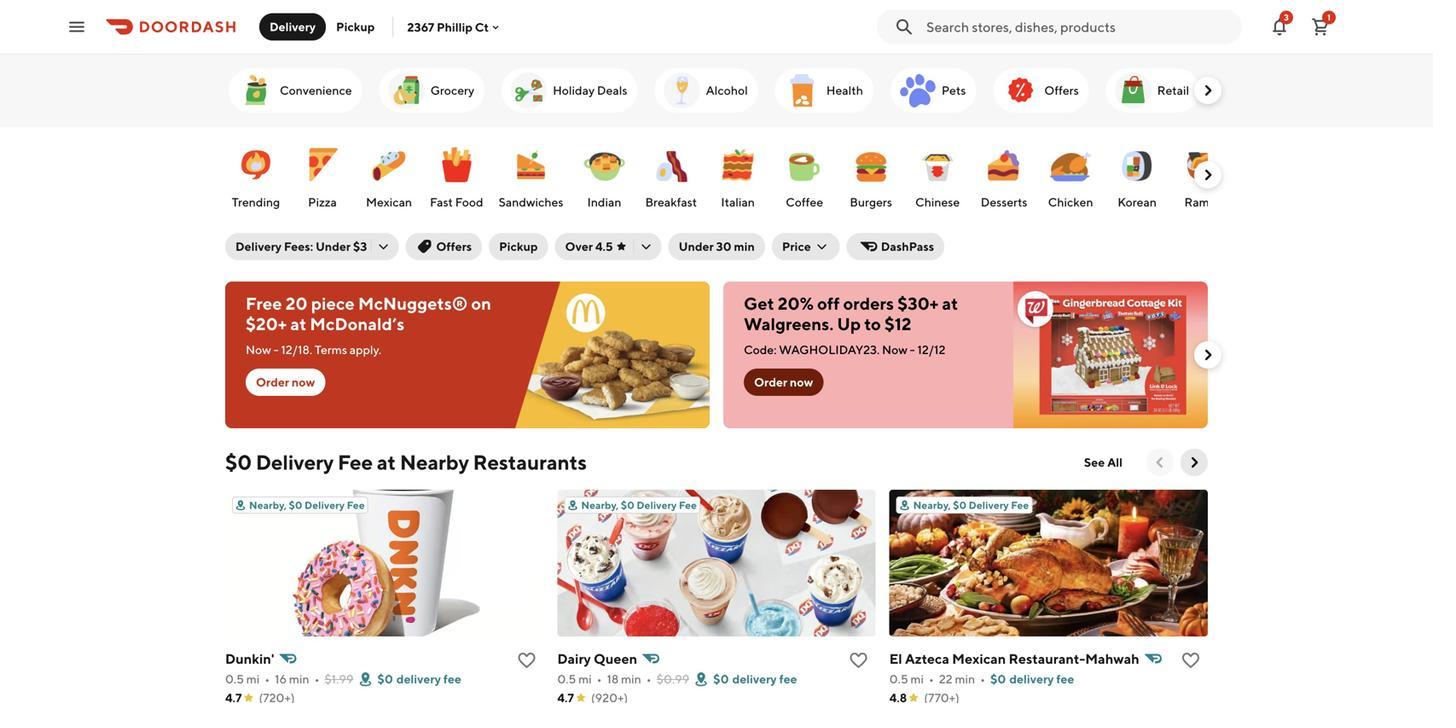 Task type: describe. For each thing, give the bounding box(es) containing it.
piece
[[311, 294, 355, 314]]

3
[[1285, 12, 1290, 22]]

get 20% off orders $30+ at walgreens. up to $12 code: wagholiday23. now - 12/12
[[744, 294, 959, 357]]

1 vertical spatial pickup button
[[489, 233, 548, 260]]

alcohol link
[[655, 68, 759, 113]]

notification bell image
[[1270, 17, 1290, 37]]

chicken
[[1049, 195, 1094, 209]]

on
[[471, 294, 492, 314]]

walgreens.
[[744, 314, 834, 334]]

delivery button
[[259, 13, 326, 41]]

wagholiday23.
[[779, 343, 880, 357]]

Store search: begin typing to search for stores available on DoorDash text field
[[927, 17, 1232, 36]]

convenience link
[[229, 68, 362, 113]]

pizza
[[308, 195, 337, 209]]

offers inside button
[[436, 239, 472, 253]]

$0 delivery fee for dunkin'
[[378, 672, 462, 686]]

2 next button of carousel image from the top
[[1200, 347, 1217, 364]]

restaurants
[[473, 450, 587, 475]]

trending link
[[227, 136, 285, 214]]

3 • from the left
[[597, 672, 602, 686]]

see
[[1085, 455, 1105, 469]]

food
[[455, 195, 484, 209]]

all
[[1108, 455, 1123, 469]]

delivery inside button
[[270, 20, 316, 34]]

$0 delivery fee at nearby restaurants link
[[225, 449, 587, 476]]

dairy queen
[[558, 651, 638, 667]]

up
[[838, 314, 861, 334]]

mcdonald's
[[310, 314, 405, 334]]

0 vertical spatial next button of carousel image
[[1200, 82, 1217, 99]]

min inside button
[[734, 239, 755, 253]]

fees:
[[284, 239, 313, 253]]

1
[[1328, 12, 1331, 22]]

off
[[818, 294, 840, 314]]

restaurant-
[[1009, 651, 1086, 667]]

price
[[783, 239, 811, 253]]

deals
[[597, 83, 628, 97]]

over
[[565, 239, 593, 253]]

$12
[[885, 314, 912, 334]]

min for dunkin'
[[289, 672, 309, 686]]

fee for el azteca mexican restaurant-mahwah
[[1012, 499, 1030, 511]]

convenience image
[[236, 70, 277, 111]]

holiday deals
[[553, 83, 628, 97]]

el azteca mexican restaurant-mahwah
[[890, 651, 1140, 667]]

12/12
[[918, 343, 946, 357]]

fee for dairy queen
[[679, 499, 697, 511]]

mcnuggetsⓡ
[[358, 294, 468, 314]]

6 • from the left
[[981, 672, 986, 686]]

2367
[[407, 20, 435, 34]]

dairy
[[558, 651, 591, 667]]

holiday deals image
[[509, 70, 550, 111]]

trending
[[232, 195, 280, 209]]

code:
[[744, 343, 777, 357]]

coffee
[[786, 195, 824, 209]]

health
[[827, 83, 864, 97]]

0.5 for el azteca mexican restaurant-mahwah
[[890, 672, 909, 686]]

ct
[[475, 20, 489, 34]]

order now button for at
[[246, 369, 325, 396]]

offers image
[[1001, 70, 1042, 111]]

order now for walgreens.
[[754, 375, 814, 389]]

- inside 'free 20 piece mcnuggetsⓡ on $20+ at mcdonald's now - 12/18. terms apply.'
[[274, 343, 279, 357]]

orders
[[844, 294, 894, 314]]

pets link
[[891, 68, 977, 113]]

click to add this store to your saved list image for dairy queen
[[849, 650, 869, 671]]

fee for dunkin'
[[444, 672, 462, 686]]

health link
[[776, 68, 874, 113]]

1 under from the left
[[316, 239, 351, 253]]

30
[[717, 239, 732, 253]]

$0 delivery fee at nearby restaurants
[[225, 450, 587, 475]]

el
[[890, 651, 903, 667]]

delivery fees: under $3
[[236, 239, 367, 253]]

0.5 mi • 22 min • $0 delivery fee
[[890, 672, 1075, 686]]

2367 phillip ct
[[407, 20, 489, 34]]

20
[[286, 294, 308, 314]]

delivery for dairy queen
[[733, 672, 777, 686]]

over 4.5
[[565, 239, 613, 253]]

pets
[[942, 83, 966, 97]]

holiday
[[553, 83, 595, 97]]

$3
[[353, 239, 367, 253]]

previous button of carousel image
[[1152, 454, 1169, 471]]

under inside button
[[679, 239, 714, 253]]

order for walgreens.
[[754, 375, 788, 389]]

12/18. terms
[[281, 343, 347, 357]]

4.5
[[596, 239, 613, 253]]

sandwiches
[[499, 195, 564, 209]]

nearby, $0 delivery fee for dairy queen
[[582, 499, 697, 511]]

5 • from the left
[[929, 672, 934, 686]]

0.5 for dairy queen
[[558, 672, 576, 686]]

get
[[744, 294, 775, 314]]

see all
[[1085, 455, 1123, 469]]

desserts
[[981, 195, 1028, 209]]



Task type: locate. For each thing, give the bounding box(es) containing it.
3 delivery from the left
[[1010, 672, 1054, 686]]

1 - from the left
[[274, 343, 279, 357]]

1 horizontal spatial 0.5
[[558, 672, 576, 686]]

0 horizontal spatial at
[[291, 314, 307, 334]]

nearby
[[400, 450, 469, 475]]

offers right offers 'icon'
[[1045, 83, 1079, 97]]

$1.99
[[325, 672, 354, 686]]

2 horizontal spatial at
[[943, 294, 959, 314]]

apply.
[[350, 343, 382, 357]]

1 horizontal spatial delivery
[[733, 672, 777, 686]]

$0 delivery fee for dairy queen
[[714, 672, 798, 686]]

1 horizontal spatial click to add this store to your saved list image
[[1181, 650, 1202, 671]]

under 30 min
[[679, 239, 755, 253]]

3 0.5 from the left
[[890, 672, 909, 686]]

min right 18
[[621, 672, 642, 686]]

0 horizontal spatial now
[[246, 343, 271, 357]]

click to add this store to your saved list image
[[517, 650, 537, 671]]

0 vertical spatial mexican
[[366, 195, 412, 209]]

pickup button
[[326, 13, 385, 41], [489, 233, 548, 260]]

1 next button of carousel image from the top
[[1200, 166, 1217, 184]]

health image
[[782, 70, 823, 111]]

0 horizontal spatial offers
[[436, 239, 472, 253]]

1 fee from the left
[[444, 672, 462, 686]]

mexican left fast at the top of page
[[366, 195, 412, 209]]

click to add this store to your saved list image left el
[[849, 650, 869, 671]]

2 - from the left
[[910, 343, 916, 357]]

0 horizontal spatial order now button
[[246, 369, 325, 396]]

0 horizontal spatial $0 delivery fee
[[378, 672, 462, 686]]

at down 20
[[291, 314, 307, 334]]

2 order now button from the left
[[744, 369, 824, 396]]

1 horizontal spatial under
[[679, 239, 714, 253]]

1 horizontal spatial pickup
[[499, 239, 538, 253]]

nearby, for el azteca mexican restaurant-mahwah
[[914, 499, 951, 511]]

0 vertical spatial offers
[[1045, 83, 1079, 97]]

phillip
[[437, 20, 473, 34]]

• left the 22
[[929, 672, 934, 686]]

2 $0 delivery fee from the left
[[714, 672, 798, 686]]

$0
[[225, 450, 252, 475], [289, 499, 303, 511], [621, 499, 635, 511], [954, 499, 967, 511], [378, 672, 393, 686], [714, 672, 729, 686], [991, 672, 1007, 686]]

1 horizontal spatial -
[[910, 343, 916, 357]]

$20+
[[246, 314, 287, 334]]

order now button for walgreens.
[[744, 369, 824, 396]]

free 20 piece mcnuggetsⓡ on $20+ at mcdonald's now - 12/18. terms apply.
[[246, 294, 492, 357]]

1 nearby, from the left
[[249, 499, 287, 511]]

0.5 down the dairy
[[558, 672, 576, 686]]

order now button down 12/18. terms
[[246, 369, 325, 396]]

next button of carousel image right previous button of carousel icon
[[1186, 454, 1203, 471]]

$0 delivery fee
[[378, 672, 462, 686], [714, 672, 798, 686]]

nearby, $0 delivery fee for dunkin'
[[249, 499, 365, 511]]

mi down the dairy
[[579, 672, 592, 686]]

min right 16
[[289, 672, 309, 686]]

mi down azteca
[[911, 672, 924, 686]]

1 horizontal spatial fee
[[780, 672, 798, 686]]

under left 30 at top
[[679, 239, 714, 253]]

ramen
[[1185, 195, 1224, 209]]

0 horizontal spatial pickup
[[336, 20, 375, 34]]

0 horizontal spatial 0.5
[[225, 672, 244, 686]]

order now button down code:
[[744, 369, 824, 396]]

0 horizontal spatial -
[[274, 343, 279, 357]]

click to add this store to your saved list image
[[849, 650, 869, 671], [1181, 650, 1202, 671]]

$30+
[[898, 294, 939, 314]]

now
[[292, 375, 315, 389], [790, 375, 814, 389]]

queen
[[594, 651, 638, 667]]

nearby, for dairy queen
[[582, 499, 619, 511]]

1 now from the left
[[292, 375, 315, 389]]

at
[[943, 294, 959, 314], [291, 314, 307, 334], [377, 450, 396, 475]]

0 horizontal spatial fee
[[444, 672, 462, 686]]

order for at
[[256, 375, 289, 389]]

1 horizontal spatial order
[[754, 375, 788, 389]]

offers
[[1045, 83, 1079, 97], [436, 239, 472, 253]]

mahwah
[[1086, 651, 1140, 667]]

retail
[[1158, 83, 1190, 97]]

0 horizontal spatial mi
[[246, 672, 260, 686]]

grocery
[[431, 83, 475, 97]]

mi for el azteca mexican restaurant-mahwah
[[911, 672, 924, 686]]

2 nearby, from the left
[[582, 499, 619, 511]]

nearby, $0 delivery fee
[[249, 499, 365, 511], [582, 499, 697, 511], [914, 499, 1030, 511]]

to
[[865, 314, 882, 334]]

- down $20+
[[274, 343, 279, 357]]

1 mi from the left
[[246, 672, 260, 686]]

0 horizontal spatial under
[[316, 239, 351, 253]]

1 now from the left
[[246, 343, 271, 357]]

1 horizontal spatial now
[[790, 375, 814, 389]]

1 0.5 from the left
[[225, 672, 244, 686]]

1 horizontal spatial order now button
[[744, 369, 824, 396]]

holiday deals link
[[502, 68, 638, 113]]

azteca
[[906, 651, 950, 667]]

min for dairy queen
[[621, 672, 642, 686]]

2 order now from the left
[[754, 375, 814, 389]]

under
[[316, 239, 351, 253], [679, 239, 714, 253]]

2 horizontal spatial mi
[[911, 672, 924, 686]]

convenience
[[280, 83, 352, 97]]

free
[[246, 294, 282, 314]]

2 0.5 from the left
[[558, 672, 576, 686]]

1 horizontal spatial nearby, $0 delivery fee
[[582, 499, 697, 511]]

order now down 12/18. terms
[[256, 375, 315, 389]]

offers down fast food in the top of the page
[[436, 239, 472, 253]]

alcohol image
[[662, 70, 703, 111]]

fast food
[[430, 195, 484, 209]]

0.5
[[225, 672, 244, 686], [558, 672, 576, 686], [890, 672, 909, 686]]

2367 phillip ct button
[[407, 20, 503, 34]]

now inside get 20% off orders $30+ at walgreens. up to $12 code: wagholiday23. now - 12/12
[[883, 343, 908, 357]]

pets image
[[898, 70, 939, 111]]

offers button
[[406, 233, 482, 260]]

now down 12/18. terms
[[292, 375, 315, 389]]

retail image
[[1114, 70, 1155, 111]]

0.5 down el
[[890, 672, 909, 686]]

$0 delivery fee right $0.99
[[714, 672, 798, 686]]

retail link
[[1107, 68, 1200, 113]]

1 click to add this store to your saved list image from the left
[[849, 650, 869, 671]]

1 vertical spatial next button of carousel image
[[1200, 347, 1217, 364]]

2 horizontal spatial delivery
[[1010, 672, 1054, 686]]

0 vertical spatial next button of carousel image
[[1200, 166, 1217, 184]]

1 horizontal spatial order now
[[754, 375, 814, 389]]

• left 18
[[597, 672, 602, 686]]

0 horizontal spatial delivery
[[397, 672, 441, 686]]

pickup down sandwiches
[[499, 239, 538, 253]]

1 horizontal spatial $0 delivery fee
[[714, 672, 798, 686]]

at inside 'free 20 piece mcnuggetsⓡ on $20+ at mcdonald's now - 12/18. terms apply.'
[[291, 314, 307, 334]]

next button of carousel image
[[1200, 166, 1217, 184], [1200, 347, 1217, 364]]

1 • from the left
[[265, 672, 270, 686]]

indian
[[588, 195, 622, 209]]

3 mi from the left
[[911, 672, 924, 686]]

0 vertical spatial at
[[943, 294, 959, 314]]

1 button
[[1304, 10, 1338, 44]]

0 horizontal spatial click to add this store to your saved list image
[[849, 650, 869, 671]]

- inside get 20% off orders $30+ at walgreens. up to $12 code: wagholiday23. now - 12/12
[[910, 343, 916, 357]]

open menu image
[[67, 17, 87, 37]]

fast
[[430, 195, 453, 209]]

1 horizontal spatial mexican
[[953, 651, 1006, 667]]

dunkin'
[[225, 651, 274, 667]]

2 now from the left
[[883, 343, 908, 357]]

delivery
[[270, 20, 316, 34], [236, 239, 282, 253], [256, 450, 334, 475], [305, 499, 345, 511], [637, 499, 677, 511], [969, 499, 1009, 511]]

fee
[[338, 450, 373, 475], [347, 499, 365, 511], [679, 499, 697, 511], [1012, 499, 1030, 511]]

1 vertical spatial mexican
[[953, 651, 1006, 667]]

delivery for dunkin'
[[397, 672, 441, 686]]

2 horizontal spatial fee
[[1057, 672, 1075, 686]]

under left $3
[[316, 239, 351, 253]]

fee for dunkin'
[[347, 499, 365, 511]]

mi
[[246, 672, 260, 686], [579, 672, 592, 686], [911, 672, 924, 686]]

under 30 min button
[[669, 233, 765, 260]]

min for el azteca mexican restaurant-mahwah
[[955, 672, 976, 686]]

-
[[274, 343, 279, 357], [910, 343, 916, 357]]

0.5 mi • 16 min •
[[225, 672, 320, 686]]

2 mi from the left
[[579, 672, 592, 686]]

next button of carousel image
[[1200, 82, 1217, 99], [1186, 454, 1203, 471]]

min right the 22
[[955, 672, 976, 686]]

1 order now button from the left
[[246, 369, 325, 396]]

• left 16
[[265, 672, 270, 686]]

2 nearby, $0 delivery fee from the left
[[582, 499, 697, 511]]

0.5 mi • 18 min •
[[558, 672, 652, 686]]

$0 delivery fee right $1.99
[[378, 672, 462, 686]]

1 order from the left
[[256, 375, 289, 389]]

burgers
[[850, 195, 893, 209]]

click to add this store to your saved list image right the mahwah
[[1181, 650, 1202, 671]]

nearby, $0 delivery fee for el azteca mexican restaurant-mahwah
[[914, 499, 1030, 511]]

pickup button down sandwiches
[[489, 233, 548, 260]]

mi for dunkin'
[[246, 672, 260, 686]]

over 4.5 button
[[555, 233, 662, 260]]

2 now from the left
[[790, 375, 814, 389]]

3 fee from the left
[[1057, 672, 1075, 686]]

0 vertical spatial pickup
[[336, 20, 375, 34]]

delivery right $0.99
[[733, 672, 777, 686]]

order down code:
[[754, 375, 788, 389]]

1 order now from the left
[[256, 375, 315, 389]]

0 horizontal spatial nearby,
[[249, 499, 287, 511]]

delivery down the restaurant-
[[1010, 672, 1054, 686]]

0 horizontal spatial order
[[256, 375, 289, 389]]

$0.99
[[657, 672, 690, 686]]

16
[[275, 672, 287, 686]]

at inside get 20% off orders $30+ at walgreens. up to $12 code: wagholiday23. now - 12/12
[[943, 294, 959, 314]]

at left nearby
[[377, 450, 396, 475]]

now inside 'free 20 piece mcnuggetsⓡ on $20+ at mcdonald's now - 12/18. terms apply.'
[[246, 343, 271, 357]]

20%
[[778, 294, 814, 314]]

order now button
[[246, 369, 325, 396], [744, 369, 824, 396]]

fee for dairy queen
[[780, 672, 798, 686]]

1 delivery from the left
[[397, 672, 441, 686]]

3 nearby, $0 delivery fee from the left
[[914, 499, 1030, 511]]

fee
[[444, 672, 462, 686], [780, 672, 798, 686], [1057, 672, 1075, 686]]

1 vertical spatial offers
[[436, 239, 472, 253]]

italian
[[721, 195, 755, 209]]

2 items, open order cart image
[[1311, 17, 1331, 37]]

grocery link
[[379, 68, 485, 113]]

22
[[940, 672, 953, 686]]

order now for at
[[256, 375, 315, 389]]

grocery image
[[386, 70, 427, 111]]

0 horizontal spatial nearby, $0 delivery fee
[[249, 499, 365, 511]]

now down $20+
[[246, 343, 271, 357]]

18
[[607, 672, 619, 686]]

1 horizontal spatial pickup button
[[489, 233, 548, 260]]

mexican up 0.5 mi • 22 min • $0 delivery fee
[[953, 651, 1006, 667]]

min right 30 at top
[[734, 239, 755, 253]]

1 horizontal spatial now
[[883, 343, 908, 357]]

now for at
[[292, 375, 315, 389]]

offers link
[[994, 68, 1090, 113]]

pickup right the delivery button
[[336, 20, 375, 34]]

order now down code:
[[754, 375, 814, 389]]

order down 12/18. terms
[[256, 375, 289, 389]]

0 horizontal spatial mexican
[[366, 195, 412, 209]]

at right "$30+"
[[943, 294, 959, 314]]

1 horizontal spatial nearby,
[[582, 499, 619, 511]]

2 horizontal spatial nearby,
[[914, 499, 951, 511]]

now down the wagholiday23.
[[790, 375, 814, 389]]

dashpass
[[881, 239, 935, 253]]

now for walgreens.
[[790, 375, 814, 389]]

1 vertical spatial next button of carousel image
[[1186, 454, 1203, 471]]

0.5 down the dunkin'
[[225, 672, 244, 686]]

1 $0 delivery fee from the left
[[378, 672, 462, 686]]

2 vertical spatial at
[[377, 450, 396, 475]]

1 horizontal spatial mi
[[579, 672, 592, 686]]

delivery
[[397, 672, 441, 686], [733, 672, 777, 686], [1010, 672, 1054, 686]]

1 nearby, $0 delivery fee from the left
[[249, 499, 365, 511]]

- left 12/12
[[910, 343, 916, 357]]

0 horizontal spatial order now
[[256, 375, 315, 389]]

0 horizontal spatial now
[[292, 375, 315, 389]]

1 vertical spatial pickup
[[499, 239, 538, 253]]

mi down the dunkin'
[[246, 672, 260, 686]]

1 vertical spatial at
[[291, 314, 307, 334]]

now down '$12'
[[883, 343, 908, 357]]

see all link
[[1074, 449, 1133, 476]]

• right the 22
[[981, 672, 986, 686]]

delivery right $1.99
[[397, 672, 441, 686]]

2 horizontal spatial nearby, $0 delivery fee
[[914, 499, 1030, 511]]

korean
[[1118, 195, 1157, 209]]

dashpass button
[[847, 233, 945, 260]]

2 horizontal spatial 0.5
[[890, 672, 909, 686]]

2 order from the left
[[754, 375, 788, 389]]

1 horizontal spatial offers
[[1045, 83, 1079, 97]]

0.5 for dunkin'
[[225, 672, 244, 686]]

min
[[734, 239, 755, 253], [289, 672, 309, 686], [621, 672, 642, 686], [955, 672, 976, 686]]

4 • from the left
[[647, 672, 652, 686]]

2 delivery from the left
[[733, 672, 777, 686]]

2 fee from the left
[[780, 672, 798, 686]]

mi for dairy queen
[[579, 672, 592, 686]]

• left $1.99
[[315, 672, 320, 686]]

0 vertical spatial pickup button
[[326, 13, 385, 41]]

price button
[[772, 233, 840, 260]]

nearby, for dunkin'
[[249, 499, 287, 511]]

• left $0.99
[[647, 672, 652, 686]]

pickup button left 2367
[[326, 13, 385, 41]]

alcohol
[[706, 83, 748, 97]]

3 nearby, from the left
[[914, 499, 951, 511]]

breakfast
[[646, 195, 697, 209]]

mexican
[[366, 195, 412, 209], [953, 651, 1006, 667]]

2 under from the left
[[679, 239, 714, 253]]

•
[[265, 672, 270, 686], [315, 672, 320, 686], [597, 672, 602, 686], [647, 672, 652, 686], [929, 672, 934, 686], [981, 672, 986, 686]]

0 horizontal spatial pickup button
[[326, 13, 385, 41]]

chinese
[[916, 195, 960, 209]]

click to add this store to your saved list image for el azteca mexican restaurant-mahwah
[[1181, 650, 1202, 671]]

1 horizontal spatial at
[[377, 450, 396, 475]]

2 • from the left
[[315, 672, 320, 686]]

2 click to add this store to your saved list image from the left
[[1181, 650, 1202, 671]]

next button of carousel image right retail
[[1200, 82, 1217, 99]]



Task type: vqa. For each thing, say whether or not it's contained in the screenshot.
$0
yes



